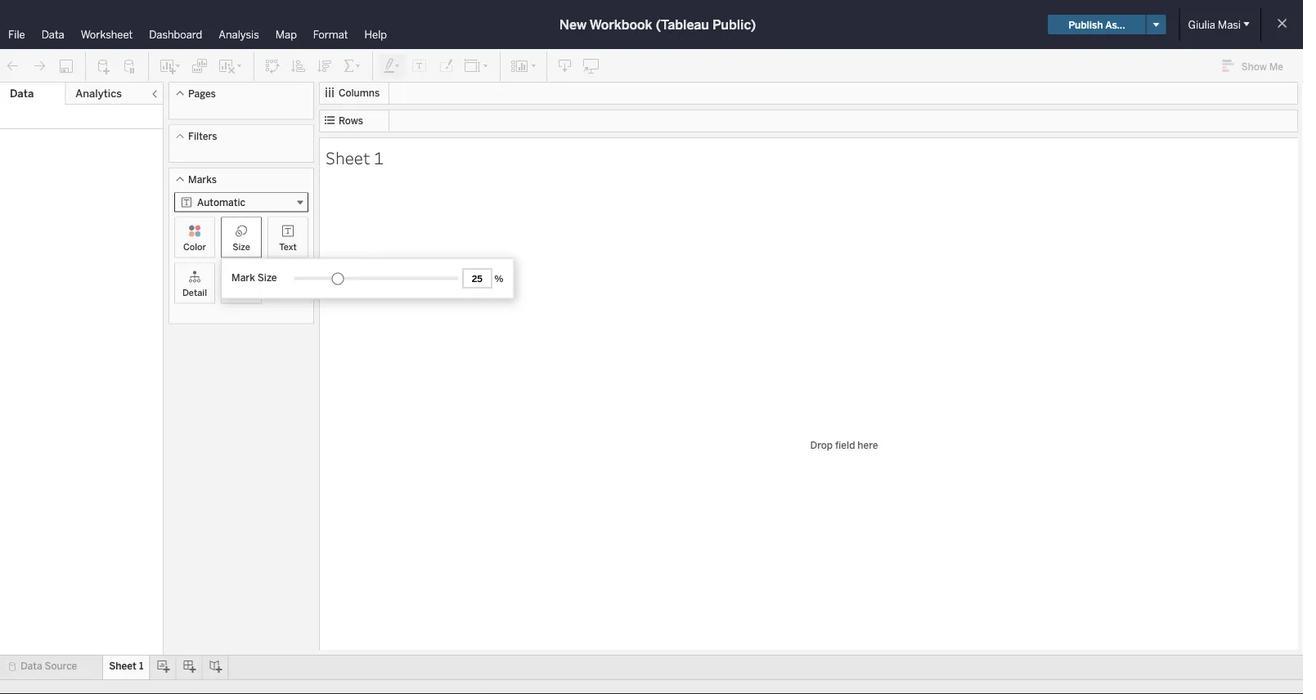 Task type: describe. For each thing, give the bounding box(es) containing it.
publish as... button
[[1048, 15, 1146, 34]]

show me
[[1242, 60, 1284, 72]]

giulia masi
[[1188, 18, 1241, 31]]

new workbook (tableau public)
[[559, 17, 756, 32]]

%
[[494, 274, 504, 285]]

fit image
[[464, 58, 490, 74]]

field
[[835, 439, 855, 451]]

sort descending image
[[317, 58, 333, 74]]

worksheet
[[81, 28, 133, 41]]

2 vertical spatial data
[[20, 661, 42, 672]]

0 horizontal spatial 1
[[139, 661, 143, 672]]

0 vertical spatial size
[[232, 241, 250, 252]]

show labels image
[[412, 58, 428, 74]]

format workbook image
[[438, 58, 454, 74]]

new worksheet image
[[159, 58, 182, 74]]

show me button
[[1215, 53, 1298, 79]]

mark size
[[232, 272, 277, 284]]

rows
[[339, 115, 363, 127]]

clear sheet image
[[218, 58, 244, 74]]

workbook
[[590, 17, 653, 32]]

masi
[[1218, 18, 1241, 31]]

pages
[[188, 88, 216, 99]]

highlight image
[[383, 58, 402, 74]]

0 vertical spatial data
[[41, 28, 64, 41]]

as...
[[1105, 19, 1125, 30]]

mark
[[232, 272, 255, 284]]

giulia
[[1188, 18, 1216, 31]]

1 horizontal spatial sheet 1
[[326, 146, 384, 169]]

analytics
[[76, 87, 122, 100]]

0 horizontal spatial sheet
[[109, 661, 137, 672]]

marks
[[188, 173, 217, 185]]

1 horizontal spatial size
[[258, 272, 277, 284]]

columns
[[339, 87, 380, 99]]

show/hide cards image
[[511, 58, 537, 74]]

drop field here
[[810, 439, 878, 451]]

file
[[8, 28, 25, 41]]

redo image
[[31, 58, 47, 74]]

1 vertical spatial data
[[10, 87, 34, 100]]

tooltip
[[227, 287, 256, 298]]



Task type: vqa. For each thing, say whether or not it's contained in the screenshot.
the sheet 1 to the top
yes



Task type: locate. For each thing, give the bounding box(es) containing it.
0 vertical spatial sheet 1
[[326, 146, 384, 169]]

data up save image
[[41, 28, 64, 41]]

pause auto updates image
[[122, 58, 138, 74]]

0 vertical spatial 1
[[374, 146, 384, 169]]

0 horizontal spatial sheet 1
[[109, 661, 143, 672]]

collapse image
[[150, 89, 160, 99]]

1 down columns
[[374, 146, 384, 169]]

publish
[[1069, 19, 1103, 30]]

show
[[1242, 60, 1267, 72]]

sheet 1 right source
[[109, 661, 143, 672]]

size
[[232, 241, 250, 252], [258, 272, 277, 284]]

1
[[374, 146, 384, 169], [139, 661, 143, 672]]

download image
[[557, 58, 573, 74]]

0 horizontal spatial size
[[232, 241, 250, 252]]

undo image
[[5, 58, 21, 74]]

map
[[275, 28, 297, 41]]

0 vertical spatial sheet
[[326, 146, 370, 169]]

size up the mark
[[232, 241, 250, 252]]

me
[[1269, 60, 1284, 72]]

1 vertical spatial size
[[258, 272, 277, 284]]

publish as...
[[1069, 19, 1125, 30]]

open in desktop image
[[583, 58, 600, 74]]

public)
[[713, 17, 756, 32]]

1 horizontal spatial sheet
[[326, 146, 370, 169]]

duplicate image
[[191, 58, 208, 74]]

1 horizontal spatial 1
[[374, 146, 384, 169]]

1 vertical spatial 1
[[139, 661, 143, 672]]

sheet right source
[[109, 661, 137, 672]]

new data source image
[[96, 58, 112, 74]]

sheet
[[326, 146, 370, 169], [109, 661, 137, 672]]

dashboard
[[149, 28, 202, 41]]

data source
[[20, 661, 77, 672]]

text
[[279, 241, 297, 252]]

sheet 1
[[326, 146, 384, 169], [109, 661, 143, 672]]

sheet down rows on the top left of page
[[326, 146, 370, 169]]

source
[[45, 661, 77, 672]]

filters
[[188, 130, 217, 142]]

sheet 1 down rows on the top left of page
[[326, 146, 384, 169]]

help
[[365, 28, 387, 41]]

analysis
[[219, 28, 259, 41]]

sort ascending image
[[290, 58, 307, 74]]

new
[[559, 17, 587, 32]]

size right the mark
[[258, 272, 277, 284]]

Mark Size text field
[[462, 269, 492, 288]]

detail
[[182, 287, 207, 298]]

format
[[313, 28, 348, 41]]

Mark Size range field
[[294, 270, 458, 280]]

data left source
[[20, 661, 42, 672]]

data down undo image
[[10, 87, 34, 100]]

swap rows and columns image
[[264, 58, 281, 74]]

1 vertical spatial sheet
[[109, 661, 137, 672]]

here
[[858, 439, 878, 451]]

drop
[[810, 439, 833, 451]]

save image
[[57, 57, 75, 75]]

data
[[41, 28, 64, 41], [10, 87, 34, 100], [20, 661, 42, 672]]

totals image
[[343, 58, 362, 74]]

color
[[183, 241, 206, 252]]

1 vertical spatial sheet 1
[[109, 661, 143, 672]]

(tableau
[[656, 17, 709, 32]]

1 right source
[[139, 661, 143, 672]]



